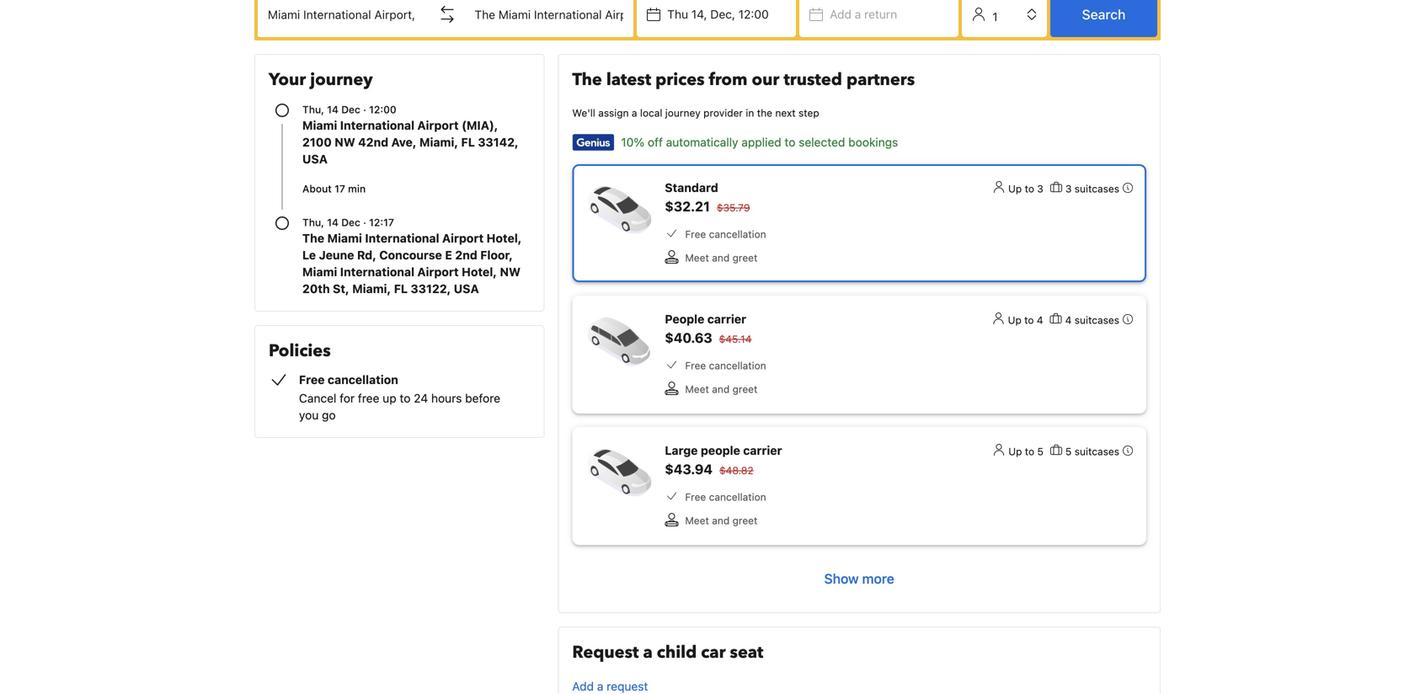 Task type: describe. For each thing, give the bounding box(es) containing it.
the
[[757, 107, 773, 119]]

12:00 inside thu, 14 dec · 12:00 miami international airport (mia), 2100 nw 42nd ave, miami, fl 33142, usa
[[369, 104, 397, 115]]

(mia),
[[462, 118, 498, 132]]

2 5 from the left
[[1066, 446, 1072, 457]]

partners
[[847, 68, 915, 91]]

0 vertical spatial journey
[[310, 68, 373, 91]]

about 17 min
[[302, 183, 366, 195]]

a for child
[[643, 641, 653, 664]]

17
[[335, 183, 345, 195]]

bookings
[[849, 135, 898, 149]]

seat
[[730, 641, 764, 664]]

our
[[752, 68, 780, 91]]

add for add a return
[[830, 7, 852, 21]]

meet and greet for $43.94
[[685, 515, 758, 527]]

$45.14
[[719, 333, 752, 345]]

thu 14, dec, 12:00
[[667, 7, 769, 21]]

go
[[322, 408, 336, 422]]

free
[[358, 391, 380, 405]]

show
[[824, 571, 859, 587]]

add a request button
[[572, 678, 648, 694]]

greet for $40.63
[[733, 383, 758, 395]]

add a return
[[830, 7, 897, 21]]

floor,
[[480, 248, 513, 262]]

request a child car seat
[[572, 641, 764, 664]]

meet and greet for $32.21
[[685, 252, 758, 264]]

· for international
[[363, 104, 366, 115]]

request
[[572, 641, 639, 664]]

5 suitcases
[[1066, 446, 1120, 457]]

meet for $40.63
[[685, 383, 709, 395]]

up to 4
[[1008, 314, 1044, 326]]

latest
[[606, 68, 651, 91]]

miami, inside thu, 14 dec · 12:17 the miami international airport hotel, le jeune rd, concourse e 2nd floor, miami international airport hotel, nw 20th st, miami, fl 33122, usa
[[352, 282, 391, 296]]

42nd
[[358, 135, 389, 149]]

12:17
[[369, 217, 394, 228]]

le
[[302, 248, 316, 262]]

Pick-up location text field
[[258, 0, 427, 35]]

from
[[709, 68, 748, 91]]

your journey
[[269, 68, 373, 91]]

prices
[[656, 68, 705, 91]]

thu, 14 dec · 12:17 the miami international airport hotel, le jeune rd, concourse e 2nd floor, miami international airport hotel, nw 20th st, miami, fl 33122, usa
[[302, 217, 522, 296]]

dec,
[[711, 7, 735, 21]]

for
[[340, 391, 355, 405]]

meet for $32.21
[[685, 252, 709, 264]]

up
[[383, 391, 397, 405]]

large people carrier $43.94 $48.82
[[665, 444, 782, 477]]

in
[[746, 107, 754, 119]]

3 suitcases
[[1066, 183, 1120, 195]]

thu
[[667, 7, 688, 21]]

usa inside thu, 14 dec · 12:00 miami international airport (mia), 2100 nw 42nd ave, miami, fl 33142, usa
[[302, 152, 328, 166]]

and for $40.63
[[712, 383, 730, 395]]

nw inside thu, 14 dec · 12:00 miami international airport (mia), 2100 nw 42nd ave, miami, fl 33142, usa
[[335, 135, 355, 149]]

carrier inside large people carrier $43.94 $48.82
[[743, 444, 782, 457]]

search
[[1082, 6, 1126, 22]]

2100
[[302, 135, 332, 149]]

14,
[[692, 7, 707, 21]]

circle empty image
[[276, 104, 289, 117]]

large
[[665, 444, 698, 457]]

rd,
[[357, 248, 377, 262]]

2 vertical spatial miami
[[302, 265, 337, 279]]

show more
[[824, 571, 895, 587]]

1 suitcases from the top
[[1075, 183, 1120, 195]]

33142,
[[478, 135, 519, 149]]

trusted
[[784, 68, 842, 91]]

0 vertical spatial hotel,
[[487, 231, 522, 245]]

greet for $35.79
[[733, 252, 758, 264]]

more
[[862, 571, 895, 587]]

2 vertical spatial airport
[[417, 265, 459, 279]]

concourse
[[379, 248, 442, 262]]

jeune
[[319, 248, 354, 262]]

add a return button
[[800, 0, 959, 37]]

12:00 timer
[[369, 104, 397, 115]]

2 3 from the left
[[1066, 183, 1072, 195]]

$48.82
[[720, 465, 754, 476]]

cancellation for $43.94
[[709, 491, 766, 503]]

$35.79
[[717, 202, 750, 214]]

nw inside thu, 14 dec · 12:17 the miami international airport hotel, le jeune rd, concourse e 2nd floor, miami international airport hotel, nw 20th st, miami, fl 33122, usa
[[500, 265, 521, 279]]

cancellation for $32.21
[[709, 228, 766, 240]]

to for carrier
[[1025, 446, 1035, 457]]

0 vertical spatial up
[[1009, 183, 1022, 195]]

14 for miami
[[327, 217, 339, 228]]

to for $40.63
[[1025, 314, 1034, 326]]

to right applied
[[785, 135, 796, 149]]

standard
[[665, 181, 719, 195]]

2 4 from the left
[[1065, 314, 1072, 326]]

applied
[[742, 135, 782, 149]]

off
[[648, 135, 663, 149]]

policies
[[269, 340, 331, 363]]

automatically
[[666, 135, 739, 149]]

add a request
[[572, 679, 648, 693]]

miami, inside thu, 14 dec · 12:00 miami international airport (mia), 2100 nw 42nd ave, miami, fl 33142, usa
[[420, 135, 458, 149]]

search button
[[1051, 0, 1158, 37]]

1 vertical spatial journey
[[665, 107, 701, 119]]

international inside thu, 14 dec · 12:00 miami international airport (mia), 2100 nw 42nd ave, miami, fl 33142, usa
[[340, 118, 415, 132]]

circle empty image
[[276, 217, 289, 230]]

st,
[[333, 282, 349, 296]]

assign
[[598, 107, 629, 119]]

a for request
[[597, 679, 604, 693]]



Task type: locate. For each thing, give the bounding box(es) containing it.
4 right the up to 4
[[1065, 314, 1072, 326]]

and down $35.79
[[712, 252, 730, 264]]

request
[[607, 679, 648, 693]]

2 vertical spatial and
[[712, 515, 730, 527]]

14 up the jeune
[[327, 217, 339, 228]]

thu, 14 dec · 12:00 miami international airport (mia), 2100 nw 42nd ave, miami, fl 33142, usa
[[302, 104, 519, 166]]

1 vertical spatial airport
[[442, 231, 484, 245]]

0 horizontal spatial miami,
[[352, 282, 391, 296]]

meet and greet
[[685, 252, 758, 264], [685, 383, 758, 395], [685, 515, 758, 527]]

provider
[[704, 107, 743, 119]]

to left 3 suitcases
[[1025, 183, 1035, 195]]

add for add a request
[[572, 679, 594, 693]]

meet down $32.21
[[685, 252, 709, 264]]

1 vertical spatial 14
[[327, 217, 339, 228]]

suitcases right the up to 4
[[1075, 314, 1120, 326]]

greet for carrier
[[733, 515, 758, 527]]

0 vertical spatial add
[[830, 7, 852, 21]]

fl inside thu, 14 dec · 12:17 the miami international airport hotel, le jeune rd, concourse e 2nd floor, miami international airport hotel, nw 20th st, miami, fl 33122, usa
[[394, 282, 408, 296]]

2 vertical spatial international
[[340, 265, 415, 279]]

and down $48.82
[[712, 515, 730, 527]]

Drop-off location text field
[[465, 0, 634, 35]]

miami,
[[420, 135, 458, 149], [352, 282, 391, 296]]

1 vertical spatial fl
[[394, 282, 408, 296]]

1 horizontal spatial the
[[572, 68, 602, 91]]

greet down $48.82
[[733, 515, 758, 527]]

standard $32.21 $35.79
[[665, 181, 750, 214]]

0 horizontal spatial fl
[[394, 282, 408, 296]]

meet
[[685, 252, 709, 264], [685, 383, 709, 395], [685, 515, 709, 527]]

free down $40.63
[[685, 360, 706, 372]]

1 vertical spatial greet
[[733, 383, 758, 395]]

0 vertical spatial greet
[[733, 252, 758, 264]]

fl
[[461, 135, 475, 149], [394, 282, 408, 296]]

0 horizontal spatial 12:00
[[369, 104, 397, 115]]

meet down $40.63
[[685, 383, 709, 395]]

usa down 2nd
[[454, 282, 479, 296]]

suitcases for $45.14
[[1075, 314, 1120, 326]]

thu,
[[302, 104, 324, 115], [302, 217, 324, 228]]

a inside button
[[855, 7, 861, 21]]

3 meet and greet from the top
[[685, 515, 758, 527]]

fl left the 33122,
[[394, 282, 408, 296]]

we'll assign a local journey provider in the next step
[[572, 107, 820, 119]]

1 vertical spatial carrier
[[743, 444, 782, 457]]

1 horizontal spatial fl
[[461, 135, 475, 149]]

2 greet from the top
[[733, 383, 758, 395]]

0 vertical spatial carrier
[[708, 312, 746, 326]]

fl down (mia),
[[461, 135, 475, 149]]

0 vertical spatial dec
[[341, 104, 360, 115]]

1 4 from the left
[[1037, 314, 1044, 326]]

1 5 from the left
[[1038, 446, 1044, 457]]

2 vertical spatial meet and greet
[[685, 515, 758, 527]]

meet and greet for $40.63
[[685, 383, 758, 395]]

up to 5
[[1009, 446, 1044, 457]]

· inside thu, 14 dec · 12:17 the miami international airport hotel, le jeune rd, concourse e 2nd floor, miami international airport hotel, nw 20th st, miami, fl 33122, usa
[[363, 217, 366, 228]]

free cancellation down $45.14
[[685, 360, 766, 372]]

1 vertical spatial suitcases
[[1075, 314, 1120, 326]]

before
[[465, 391, 500, 405]]

nw down floor,
[[500, 265, 521, 279]]

suitcases right up to 3
[[1075, 183, 1120, 195]]

child
[[657, 641, 697, 664]]

1 vertical spatial usa
[[454, 282, 479, 296]]

a inside button
[[597, 679, 604, 693]]

free for $43.94
[[685, 491, 706, 503]]

0 vertical spatial fl
[[461, 135, 475, 149]]

0 vertical spatial and
[[712, 252, 730, 264]]

10%
[[621, 135, 645, 149]]

dec inside thu, 14 dec · 12:00 miami international airport (mia), 2100 nw 42nd ave, miami, fl 33142, usa
[[341, 104, 360, 115]]

airport left (mia),
[[417, 118, 459, 132]]

2 meet from the top
[[685, 383, 709, 395]]

cancellation up free
[[328, 373, 398, 387]]

the latest prices from our trusted partners
[[572, 68, 915, 91]]

2nd
[[455, 248, 477, 262]]

local
[[640, 107, 663, 119]]

cancellation for $40.63
[[709, 360, 766, 372]]

and
[[712, 252, 730, 264], [712, 383, 730, 395], [712, 515, 730, 527]]

12:00 right dec,
[[739, 7, 769, 21]]

12:00 up 42nd
[[369, 104, 397, 115]]

international up concourse
[[365, 231, 439, 245]]

1 dec from the top
[[341, 104, 360, 115]]

usa inside thu, 14 dec · 12:17 the miami international airport hotel, le jeune rd, concourse e 2nd floor, miami international airport hotel, nw 20th st, miami, fl 33122, usa
[[454, 282, 479, 296]]

1 horizontal spatial 5
[[1066, 446, 1072, 457]]

next
[[775, 107, 796, 119]]

1 3 from the left
[[1037, 183, 1044, 195]]

3 meet from the top
[[685, 515, 709, 527]]

selected
[[799, 135, 845, 149]]

your
[[269, 68, 306, 91]]

0 vertical spatial meet and greet
[[685, 252, 758, 264]]

to left 5 suitcases
[[1025, 446, 1035, 457]]

up for $43.94
[[1009, 446, 1022, 457]]

0 horizontal spatial 5
[[1038, 446, 1044, 457]]

$32.21
[[665, 198, 710, 214]]

1 horizontal spatial nw
[[500, 265, 521, 279]]

5 right the up to 5
[[1066, 446, 1072, 457]]

thu 14, dec, 12:00 button
[[637, 0, 796, 37]]

3 left 3 suitcases
[[1037, 183, 1044, 195]]

10% off automatically applied to selected bookings
[[621, 135, 898, 149]]

0 vertical spatial 14
[[327, 104, 339, 115]]

carrier up $48.82
[[743, 444, 782, 457]]

free
[[685, 228, 706, 240], [685, 360, 706, 372], [299, 373, 325, 387], [685, 491, 706, 503]]

dec inside thu, 14 dec · 12:17 the miami international airport hotel, le jeune rd, concourse e 2nd floor, miami international airport hotel, nw 20th st, miami, fl 33122, usa
[[341, 217, 360, 228]]

carrier inside "people carrier $40.63 $45.14"
[[708, 312, 746, 326]]

international down rd,
[[340, 265, 415, 279]]

3 greet from the top
[[733, 515, 758, 527]]

2 suitcases from the top
[[1075, 314, 1120, 326]]

suitcases for $43.94
[[1075, 446, 1120, 457]]

a
[[855, 7, 861, 21], [632, 107, 637, 119], [643, 641, 653, 664], [597, 679, 604, 693]]

to
[[785, 135, 796, 149], [1025, 183, 1035, 195], [1025, 314, 1034, 326], [400, 391, 411, 405], [1025, 446, 1035, 457]]

airport up the 33122,
[[417, 265, 459, 279]]

dec left 12:17
[[341, 217, 360, 228]]

people carrier $40.63 $45.14
[[665, 312, 752, 346]]

nw right "2100"
[[335, 135, 355, 149]]

12:00 inside button
[[739, 7, 769, 21]]

0 horizontal spatial journey
[[310, 68, 373, 91]]

free down $32.21
[[685, 228, 706, 240]]

up left 5 suitcases
[[1009, 446, 1022, 457]]

1 vertical spatial meet and greet
[[685, 383, 758, 395]]

1 horizontal spatial 3
[[1066, 183, 1072, 195]]

free cancellation down $35.79
[[685, 228, 766, 240]]

1 vertical spatial miami
[[327, 231, 362, 245]]

$43.94
[[665, 461, 713, 477]]

14
[[327, 104, 339, 115], [327, 217, 339, 228]]

0 vertical spatial airport
[[417, 118, 459, 132]]

2 vertical spatial free cancellation
[[685, 491, 766, 503]]

up left 3 suitcases
[[1009, 183, 1022, 195]]

we'll
[[572, 107, 596, 119]]

0 horizontal spatial the
[[302, 231, 324, 245]]

free cancellation cancel for free up to 24 hours before you go
[[299, 373, 500, 422]]

1 horizontal spatial add
[[830, 7, 852, 21]]

4
[[1037, 314, 1044, 326], [1065, 314, 1072, 326]]

meet and greet down $45.14
[[685, 383, 758, 395]]

Pick-up location field
[[258, 0, 427, 35]]

2 vertical spatial up
[[1009, 446, 1022, 457]]

1 horizontal spatial journey
[[665, 107, 701, 119]]

0 horizontal spatial add
[[572, 679, 594, 693]]

a left request
[[597, 679, 604, 693]]

thu, for the
[[302, 217, 324, 228]]

14 for international
[[327, 104, 339, 115]]

return
[[865, 7, 897, 21]]

1 14 from the top
[[327, 104, 339, 115]]

14 down your journey
[[327, 104, 339, 115]]

1 vertical spatial nw
[[500, 265, 521, 279]]

2 vertical spatial meet
[[685, 515, 709, 527]]

up for $45.14
[[1008, 314, 1022, 326]]

dec for international
[[341, 104, 360, 115]]

miami
[[302, 118, 337, 132], [327, 231, 362, 245], [302, 265, 337, 279]]

cancel
[[299, 391, 336, 405]]

to right up
[[400, 391, 411, 405]]

0 vertical spatial thu,
[[302, 104, 324, 115]]

up to 3
[[1009, 183, 1044, 195]]

0 horizontal spatial 3
[[1037, 183, 1044, 195]]

2 and from the top
[[712, 383, 730, 395]]

the up le
[[302, 231, 324, 245]]

2 vertical spatial greet
[[733, 515, 758, 527]]

·
[[363, 104, 366, 115], [363, 217, 366, 228]]

journey up the 12:00 'timer'
[[310, 68, 373, 91]]

dec left the 12:00 'timer'
[[341, 104, 360, 115]]

hotel,
[[487, 231, 522, 245], [462, 265, 497, 279]]

0 vertical spatial usa
[[302, 152, 328, 166]]

thu, for miami
[[302, 104, 324, 115]]

international down the 12:00 'timer'
[[340, 118, 415, 132]]

1 meet from the top
[[685, 252, 709, 264]]

1 vertical spatial free cancellation
[[685, 360, 766, 372]]

1 free cancellation from the top
[[685, 228, 766, 240]]

1 vertical spatial thu,
[[302, 217, 324, 228]]

cancellation down $35.79
[[709, 228, 766, 240]]

1 greet from the top
[[733, 252, 758, 264]]

free for $32.21
[[685, 228, 706, 240]]

2 dec from the top
[[341, 217, 360, 228]]

5 left 5 suitcases
[[1038, 446, 1044, 457]]

1 vertical spatial add
[[572, 679, 594, 693]]

hotel, down 2nd
[[462, 265, 497, 279]]

cancellation
[[709, 228, 766, 240], [709, 360, 766, 372], [328, 373, 398, 387], [709, 491, 766, 503]]

14 inside thu, 14 dec · 12:00 miami international airport (mia), 2100 nw 42nd ave, miami, fl 33142, usa
[[327, 104, 339, 115]]

· left '12:17' timer
[[363, 217, 366, 228]]

thu, inside thu, 14 dec · 12:17 the miami international airport hotel, le jeune rd, concourse e 2nd floor, miami international airport hotel, nw 20th st, miami, fl 33122, usa
[[302, 217, 324, 228]]

a for return
[[855, 7, 861, 21]]

3 right up to 3
[[1066, 183, 1072, 195]]

3 suitcases from the top
[[1075, 446, 1120, 457]]

24
[[414, 391, 428, 405]]

1 vertical spatial the
[[302, 231, 324, 245]]

$40.63
[[665, 330, 712, 346]]

2 · from the top
[[363, 217, 366, 228]]

and for $43.94
[[712, 515, 730, 527]]

add left return
[[830, 7, 852, 21]]

1 vertical spatial dec
[[341, 217, 360, 228]]

airport inside thu, 14 dec · 12:00 miami international airport (mia), 2100 nw 42nd ave, miami, fl 33142, usa
[[417, 118, 459, 132]]

journey right local
[[665, 107, 701, 119]]

33122,
[[411, 282, 451, 296]]

1 thu, from the top
[[302, 104, 324, 115]]

greet down $35.79
[[733, 252, 758, 264]]

1 horizontal spatial 4
[[1065, 314, 1072, 326]]

2 14 from the top
[[327, 217, 339, 228]]

1 vertical spatial international
[[365, 231, 439, 245]]

1 meet and greet from the top
[[685, 252, 758, 264]]

2 meet and greet from the top
[[685, 383, 758, 395]]

0 vertical spatial nw
[[335, 135, 355, 149]]

dec for miami
[[341, 217, 360, 228]]

· for miami
[[363, 217, 366, 228]]

0 horizontal spatial usa
[[302, 152, 328, 166]]

a left child at the bottom
[[643, 641, 653, 664]]

1 horizontal spatial miami,
[[420, 135, 458, 149]]

cancellation down $48.82
[[709, 491, 766, 503]]

1 vertical spatial meet
[[685, 383, 709, 395]]

suitcases
[[1075, 183, 1120, 195], [1075, 314, 1120, 326], [1075, 446, 1120, 457]]

2 thu, from the top
[[302, 217, 324, 228]]

hours
[[431, 391, 462, 405]]

dec
[[341, 104, 360, 115], [341, 217, 360, 228]]

1 vertical spatial miami,
[[352, 282, 391, 296]]

0 horizontal spatial 4
[[1037, 314, 1044, 326]]

meet down $43.94 on the bottom of the page
[[685, 515, 709, 527]]

2 vertical spatial suitcases
[[1075, 446, 1120, 457]]

miami up the jeune
[[327, 231, 362, 245]]

people
[[701, 444, 740, 457]]

free for $40.63
[[685, 360, 706, 372]]

fl inside thu, 14 dec · 12:00 miami international airport (mia), 2100 nw 42nd ave, miami, fl 33142, usa
[[461, 135, 475, 149]]

3 and from the top
[[712, 515, 730, 527]]

0 vertical spatial miami
[[302, 118, 337, 132]]

suitcases right the up to 5
[[1075, 446, 1120, 457]]

· inside thu, 14 dec · 12:00 miami international airport (mia), 2100 nw 42nd ave, miami, fl 33142, usa
[[363, 104, 366, 115]]

4 suitcases
[[1065, 314, 1120, 326]]

the
[[572, 68, 602, 91], [302, 231, 324, 245]]

e
[[445, 248, 452, 262]]

greet down $45.14
[[733, 383, 758, 395]]

add inside button
[[572, 679, 594, 693]]

Drop-off location field
[[465, 0, 634, 35]]

free cancellation for $40.63
[[685, 360, 766, 372]]

miami, right the ave,
[[420, 135, 458, 149]]

thu, inside thu, 14 dec · 12:00 miami international airport (mia), 2100 nw 42nd ave, miami, fl 33142, usa
[[302, 104, 324, 115]]

12:17 timer
[[369, 217, 394, 228]]

free cancellation down $48.82
[[685, 491, 766, 503]]

about
[[302, 183, 332, 195]]

car
[[701, 641, 726, 664]]

to inside free cancellation cancel for free up to 24 hours before you go
[[400, 391, 411, 405]]

hotel, up floor,
[[487, 231, 522, 245]]

0 horizontal spatial nw
[[335, 135, 355, 149]]

· left the 12:00 'timer'
[[363, 104, 366, 115]]

miami, right st, on the left top of the page
[[352, 282, 391, 296]]

miami inside thu, 14 dec · 12:00 miami international airport (mia), 2100 nw 42nd ave, miami, fl 33142, usa
[[302, 118, 337, 132]]

add
[[830, 7, 852, 21], [572, 679, 594, 693]]

journey
[[310, 68, 373, 91], [665, 107, 701, 119]]

meet for $43.94
[[685, 515, 709, 527]]

0 vertical spatial free cancellation
[[685, 228, 766, 240]]

show more button
[[572, 559, 1147, 599]]

cancellation inside free cancellation cancel for free up to 24 hours before you go
[[328, 373, 398, 387]]

a left local
[[632, 107, 637, 119]]

free inside free cancellation cancel for free up to 24 hours before you go
[[299, 373, 325, 387]]

min
[[348, 183, 366, 195]]

free cancellation for $43.94
[[685, 491, 766, 503]]

thu, down your journey
[[302, 104, 324, 115]]

0 vertical spatial the
[[572, 68, 602, 91]]

the up we'll
[[572, 68, 602, 91]]

20th
[[302, 282, 330, 296]]

1 vertical spatial up
[[1008, 314, 1022, 326]]

0 vertical spatial miami,
[[420, 135, 458, 149]]

1 vertical spatial 12:00
[[369, 104, 397, 115]]

0 vertical spatial ·
[[363, 104, 366, 115]]

carrier up $45.14
[[708, 312, 746, 326]]

12:00
[[739, 7, 769, 21], [369, 104, 397, 115]]

free up cancel
[[299, 373, 325, 387]]

0 vertical spatial meet
[[685, 252, 709, 264]]

free down $43.94 on the bottom of the page
[[685, 491, 706, 503]]

a left return
[[855, 7, 861, 21]]

4 left "4 suitcases" at the top
[[1037, 314, 1044, 326]]

1 vertical spatial and
[[712, 383, 730, 395]]

and for $32.21
[[712, 252, 730, 264]]

14 inside thu, 14 dec · 12:17 the miami international airport hotel, le jeune rd, concourse e 2nd floor, miami international airport hotel, nw 20th st, miami, fl 33122, usa
[[327, 217, 339, 228]]

usa down "2100"
[[302, 152, 328, 166]]

step
[[799, 107, 820, 119]]

1 vertical spatial hotel,
[[462, 265, 497, 279]]

meet and greet down $48.82
[[685, 515, 758, 527]]

1 horizontal spatial 12:00
[[739, 7, 769, 21]]

miami up 20th
[[302, 265, 337, 279]]

cancellation down $45.14
[[709, 360, 766, 372]]

airport up 2nd
[[442, 231, 484, 245]]

international
[[340, 118, 415, 132], [365, 231, 439, 245], [340, 265, 415, 279]]

0 vertical spatial international
[[340, 118, 415, 132]]

add inside button
[[830, 7, 852, 21]]

and down $45.14
[[712, 383, 730, 395]]

to left "4 suitcases" at the top
[[1025, 314, 1034, 326]]

up left "4 suitcases" at the top
[[1008, 314, 1022, 326]]

0 vertical spatial suitcases
[[1075, 183, 1120, 195]]

free cancellation for $32.21
[[685, 228, 766, 240]]

0 vertical spatial 12:00
[[739, 7, 769, 21]]

meet and greet down $35.79
[[685, 252, 758, 264]]

ave,
[[391, 135, 417, 149]]

1 horizontal spatial usa
[[454, 282, 479, 296]]

to for $35.79
[[1025, 183, 1035, 195]]

1 · from the top
[[363, 104, 366, 115]]

you
[[299, 408, 319, 422]]

nw
[[335, 135, 355, 149], [500, 265, 521, 279]]

miami up "2100"
[[302, 118, 337, 132]]

add down "request"
[[572, 679, 594, 693]]

free cancellation
[[685, 228, 766, 240], [685, 360, 766, 372], [685, 491, 766, 503]]

1 vertical spatial ·
[[363, 217, 366, 228]]

the inside thu, 14 dec · 12:17 the miami international airport hotel, le jeune rd, concourse e 2nd floor, miami international airport hotel, nw 20th st, miami, fl 33122, usa
[[302, 231, 324, 245]]

people
[[665, 312, 705, 326]]

3 free cancellation from the top
[[685, 491, 766, 503]]

thu, right circle empty image
[[302, 217, 324, 228]]

1 and from the top
[[712, 252, 730, 264]]

2 free cancellation from the top
[[685, 360, 766, 372]]



Task type: vqa. For each thing, say whether or not it's contained in the screenshot.
in
yes



